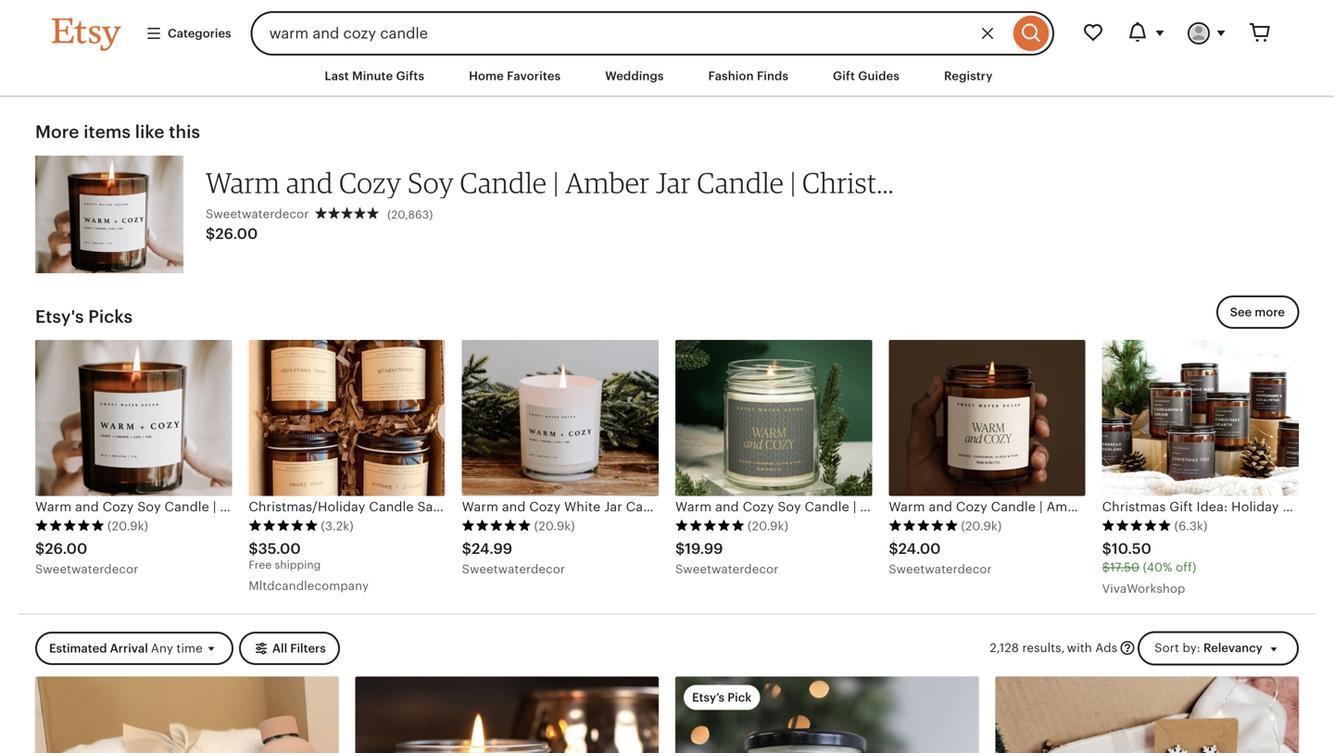 Task type: vqa. For each thing, say whether or not it's contained in the screenshot.
Dress.
no



Task type: describe. For each thing, give the bounding box(es) containing it.
6 5 out of 5 stars image from the left
[[1102, 520, 1172, 532]]

etsy's
[[692, 691, 725, 705]]

estimated
[[49, 642, 107, 656]]

see
[[1230, 305, 1252, 319]]

all filters button
[[239, 632, 340, 665]]

registry
[[944, 69, 993, 83]]

like
[[135, 122, 165, 142]]

24.99
[[472, 541, 513, 558]]

estimated arrival any time
[[49, 642, 203, 656]]

hand-poured soy candle - warm gingerbread "waking up christmas morning" image
[[676, 677, 979, 753]]

warm and cozy candle | amber jar candle | christmas candle | holiday candle | winter scented candle | year-round candle | essential oil image
[[889, 340, 1086, 496]]

$ for $ 26.00
[[206, 225, 215, 242]]

2 warm and cozy soy candle | amber jar candle | christmas candle | holiday candle | winter scented candle | christmas gift | farmhouse decor image from the top
[[35, 340, 232, 496]]

free
[[249, 559, 272, 571]]

christmas gift box with bottle | corporate gift set |  fall care package | hygge gift box with blanket | personalized gift image
[[35, 677, 339, 753]]

christmas/holiday candle sampler pack | holiday candle | soy christmas candle | christmas scented candle | handmade | dye free image
[[249, 340, 445, 496]]

$ 26.00
[[206, 225, 258, 242]]

26.00 for $ 26.00
[[215, 225, 258, 242]]

results,
[[1022, 641, 1065, 655]]

(20.9k) for 19.99
[[748, 520, 789, 533]]

personalized hygge gift box, self care gift box for her, self care kit, winter gift basket, cozy christmas care package, white elephant image
[[996, 677, 1299, 753]]

(6.3k)
[[1175, 520, 1208, 533]]

with
[[1067, 641, 1092, 655]]

5 out of 5 stars image for 24.00
[[889, 520, 958, 532]]

sweetwaterdecor for 24.99
[[462, 563, 565, 577]]

fashion finds link
[[695, 59, 803, 93]]

(3.2k)
[[321, 520, 354, 533]]

home
[[469, 69, 504, 83]]

fashion
[[708, 69, 754, 83]]

sweetwaterdecor for 26.00
[[35, 563, 138, 577]]

$ for $ 24.00 sweetwaterdecor
[[889, 541, 898, 558]]

favorites
[[507, 69, 561, 83]]

vivaworkshop
[[1102, 582, 1186, 596]]

26.00 for $ 26.00 sweetwaterdecor
[[45, 541, 87, 558]]

gift guides
[[833, 69, 900, 83]]

christmas gift idea: holiday candle hand-poured soy wax candles in amber jars | christmas candle |  winter scented candle housewarming gift image
[[1102, 340, 1299, 496]]

weddings
[[605, 69, 664, 83]]

1 warm and cozy soy candle | amber jar candle | christmas candle | holiday candle | winter scented candle | christmas gift | farmhouse decor image from the top
[[35, 155, 183, 273]]

more items like this
[[35, 122, 200, 142]]

5 out of 5 stars image for 35.00
[[249, 520, 318, 532]]

relevancy
[[1204, 641, 1263, 655]]

menu bar containing last minute gifts
[[19, 56, 1316, 97]]

off)
[[1176, 561, 1197, 575]]

guides
[[858, 69, 900, 83]]

5 out of 5 stars image for 24.99
[[462, 520, 532, 532]]

gift
[[833, 69, 855, 83]]

sweetwaterdecor up $ 26.00
[[206, 207, 309, 221]]

fashion finds
[[708, 69, 789, 83]]

minute
[[352, 69, 393, 83]]

more
[[1255, 305, 1285, 319]]

home favorites link
[[455, 59, 575, 93]]

17.50
[[1110, 561, 1140, 575]]

this
[[169, 122, 200, 142]]

(40%
[[1143, 561, 1173, 575]]

$ 26.00 sweetwaterdecor
[[35, 541, 138, 577]]

warm and cozy white jar candle + wood lid | holiday candles | winter candle | scented candles | christmas tree soy candle | christmas decor image
[[462, 340, 659, 496]]

items
[[84, 122, 131, 142]]

last minute gifts
[[325, 69, 424, 83]]

mltdcandlecompany
[[249, 579, 369, 593]]

arrival
[[110, 642, 148, 656]]

see more button
[[1216, 295, 1299, 329]]

shipping
[[275, 559, 321, 571]]

$ 19.99 sweetwaterdecor
[[675, 541, 779, 577]]

$ for $ 24.99 sweetwaterdecor
[[462, 541, 472, 558]]

time
[[177, 642, 203, 656]]

all filters
[[272, 642, 326, 656]]

product video element for hand-poured soy candle - warm gingerbread "waking up christmas morning" image at the right bottom of the page
[[676, 677, 979, 753]]

with ads
[[1067, 641, 1118, 655]]

5 out of 5 stars image for 26.00
[[35, 520, 105, 532]]

etsy's pick
[[692, 691, 752, 705]]

warm and cozy soy candle | orange, cinnamon, clove, and pine scented christmas candle, holiday candle, winter candle, essential oil candle image
[[675, 340, 872, 496]]



Task type: locate. For each thing, give the bounding box(es) containing it.
1 vertical spatial warm and cozy soy candle | amber jar candle | christmas candle | holiday candle | winter scented candle | christmas gift | farmhouse decor image
[[35, 340, 232, 496]]

more
[[35, 122, 79, 142]]

1 vertical spatial 26.00
[[45, 541, 87, 558]]

2 5 out of 5 stars image from the left
[[249, 520, 318, 532]]

$
[[206, 225, 215, 242], [35, 541, 45, 558], [249, 541, 258, 558], [462, 541, 472, 558], [675, 541, 685, 558], [889, 541, 898, 558], [1102, 541, 1112, 558], [1102, 561, 1110, 575]]

etsy's picks
[[35, 307, 133, 327]]

sweetwaterdecor down 24.00
[[889, 563, 992, 577]]

by:
[[1183, 641, 1201, 655]]

(20.9k) up $ 24.99 sweetwaterdecor
[[534, 520, 575, 533]]

sweetwaterdecor for 19.99
[[675, 563, 779, 577]]

any
[[151, 642, 173, 656]]

last
[[325, 69, 349, 83]]

2,128 results,
[[990, 641, 1065, 655]]

menu bar
[[19, 56, 1316, 97]]

0 horizontal spatial product video element
[[676, 677, 979, 753]]

5 out of 5 stars image for 19.99
[[675, 520, 745, 532]]

4 (20.9k) from the left
[[961, 520, 1002, 533]]

1 product video element from the left
[[676, 677, 979, 753]]

$ for $ 19.99 sweetwaterdecor
[[675, 541, 685, 558]]

5 out of 5 stars image up $ 26.00 sweetwaterdecor
[[35, 520, 105, 532]]

see more
[[1230, 305, 1285, 319]]

3 (20.9k) from the left
[[748, 520, 789, 533]]

$ 10.50 $ 17.50 (40% off) vivaworkshop
[[1102, 541, 1197, 596]]

35.00
[[258, 541, 301, 558]]

sweetwaterdecor down 24.99
[[462, 563, 565, 577]]

5 out of 5 stars image
[[35, 520, 105, 532], [249, 520, 318, 532], [462, 520, 532, 532], [675, 520, 745, 532], [889, 520, 958, 532], [1102, 520, 1172, 532]]

(20.9k) up '$ 24.00 sweetwaterdecor'
[[961, 520, 1002, 533]]

categories
[[168, 26, 231, 40]]

(20.9k) for 24.99
[[534, 520, 575, 533]]

None search field
[[251, 11, 1054, 56]]

product video element for personalized hygge gift box, self care gift box for her, self care kit, winter gift basket, cozy christmas care package, white elephant "image"
[[996, 677, 1299, 753]]

all
[[272, 642, 287, 656]]

$ for $ 35.00 free shipping mltdcandlecompany
[[249, 541, 258, 558]]

last minute gifts link
[[311, 59, 438, 93]]

$ 35.00 free shipping mltdcandlecompany
[[249, 541, 369, 593]]

picks
[[88, 307, 133, 327]]

5 out of 5 stars image up 35.00
[[249, 520, 318, 532]]

5 5 out of 5 stars image from the left
[[889, 520, 958, 532]]

product video element
[[676, 677, 979, 753], [996, 677, 1299, 753]]

sweetwaterdecor down 19.99
[[675, 563, 779, 577]]

5 out of 5 stars image up 24.99
[[462, 520, 532, 532]]

warm and cozy soy candle | amber jar candle | christmas candle | holiday candle | winter scented candle | christmas gift | farmhouse decor image
[[35, 155, 183, 273], [35, 340, 232, 496]]

24.00
[[898, 541, 941, 558]]

$ inside $ 26.00 sweetwaterdecor
[[35, 541, 45, 558]]

$ inside '$ 24.00 sweetwaterdecor'
[[889, 541, 898, 558]]

4 5 out of 5 stars image from the left
[[675, 520, 745, 532]]

warm and cozy candle | christmas candle | holiday candle | winter candle | christmas scented candle - 9oz soy candle image
[[355, 677, 659, 753]]

none search field inside categories banner
[[251, 11, 1054, 56]]

0 horizontal spatial 26.00
[[45, 541, 87, 558]]

ads
[[1096, 641, 1118, 655]]

sort
[[1155, 641, 1180, 655]]

1 horizontal spatial 26.00
[[215, 225, 258, 242]]

Search for anything text field
[[251, 11, 1009, 56]]

(20.9k)
[[107, 520, 148, 533], [534, 520, 575, 533], [748, 520, 789, 533], [961, 520, 1002, 533]]

home favorites
[[469, 69, 561, 83]]

gifts
[[396, 69, 424, 83]]

gift guides link
[[819, 59, 914, 93]]

(20.9k) for 26.00
[[107, 520, 148, 533]]

(20,863)
[[387, 208, 433, 221]]

etsy's
[[35, 307, 84, 327]]

etsy's pick link
[[676, 677, 979, 753]]

26.00
[[215, 225, 258, 242], [45, 541, 87, 558]]

1 (20.9k) from the left
[[107, 520, 148, 533]]

2 product video element from the left
[[996, 677, 1299, 753]]

0 vertical spatial warm and cozy soy candle | amber jar candle | christmas candle | holiday candle | winter scented candle | christmas gift | farmhouse decor image
[[35, 155, 183, 273]]

1 5 out of 5 stars image from the left
[[35, 520, 105, 532]]

sweetwaterdecor for 24.00
[[889, 563, 992, 577]]

$ inside $ 19.99 sweetwaterdecor
[[675, 541, 685, 558]]

sort by: relevancy
[[1155, 641, 1263, 655]]

$ for $ 26.00 sweetwaterdecor
[[35, 541, 45, 558]]

categories button
[[132, 17, 245, 50]]

filters
[[290, 642, 326, 656]]

categories banner
[[19, 0, 1316, 56]]

(20.9k) up $ 19.99 sweetwaterdecor
[[748, 520, 789, 533]]

5 out of 5 stars image up 24.00
[[889, 520, 958, 532]]

5 out of 5 stars image up '10.50'
[[1102, 520, 1172, 532]]

weddings link
[[591, 59, 678, 93]]

10.50
[[1112, 541, 1152, 558]]

pick
[[728, 691, 752, 705]]

1 horizontal spatial product video element
[[996, 677, 1299, 753]]

sweetwaterdecor up estimated
[[35, 563, 138, 577]]

3 5 out of 5 stars image from the left
[[462, 520, 532, 532]]

$ inside $ 35.00 free shipping mltdcandlecompany
[[249, 541, 258, 558]]

$ 24.99 sweetwaterdecor
[[462, 541, 565, 577]]

19.99
[[685, 541, 723, 558]]

26.00 inside $ 26.00 sweetwaterdecor
[[45, 541, 87, 558]]

5 out of 5 stars image up 19.99
[[675, 520, 745, 532]]

registry link
[[930, 59, 1007, 93]]

$ 24.00 sweetwaterdecor
[[889, 541, 992, 577]]

0 vertical spatial 26.00
[[215, 225, 258, 242]]

sweetwaterdecor
[[206, 207, 309, 221], [35, 563, 138, 577], [462, 563, 565, 577], [675, 563, 779, 577], [889, 563, 992, 577]]

(20.9k) for 24.00
[[961, 520, 1002, 533]]

2,128
[[990, 641, 1019, 655]]

2 (20.9k) from the left
[[534, 520, 575, 533]]

$ for $ 10.50 $ 17.50 (40% off) vivaworkshop
[[1102, 541, 1112, 558]]

(20.9k) up $ 26.00 sweetwaterdecor
[[107, 520, 148, 533]]

finds
[[757, 69, 789, 83]]

$ inside $ 24.99 sweetwaterdecor
[[462, 541, 472, 558]]

see more link
[[1216, 295, 1299, 329]]



